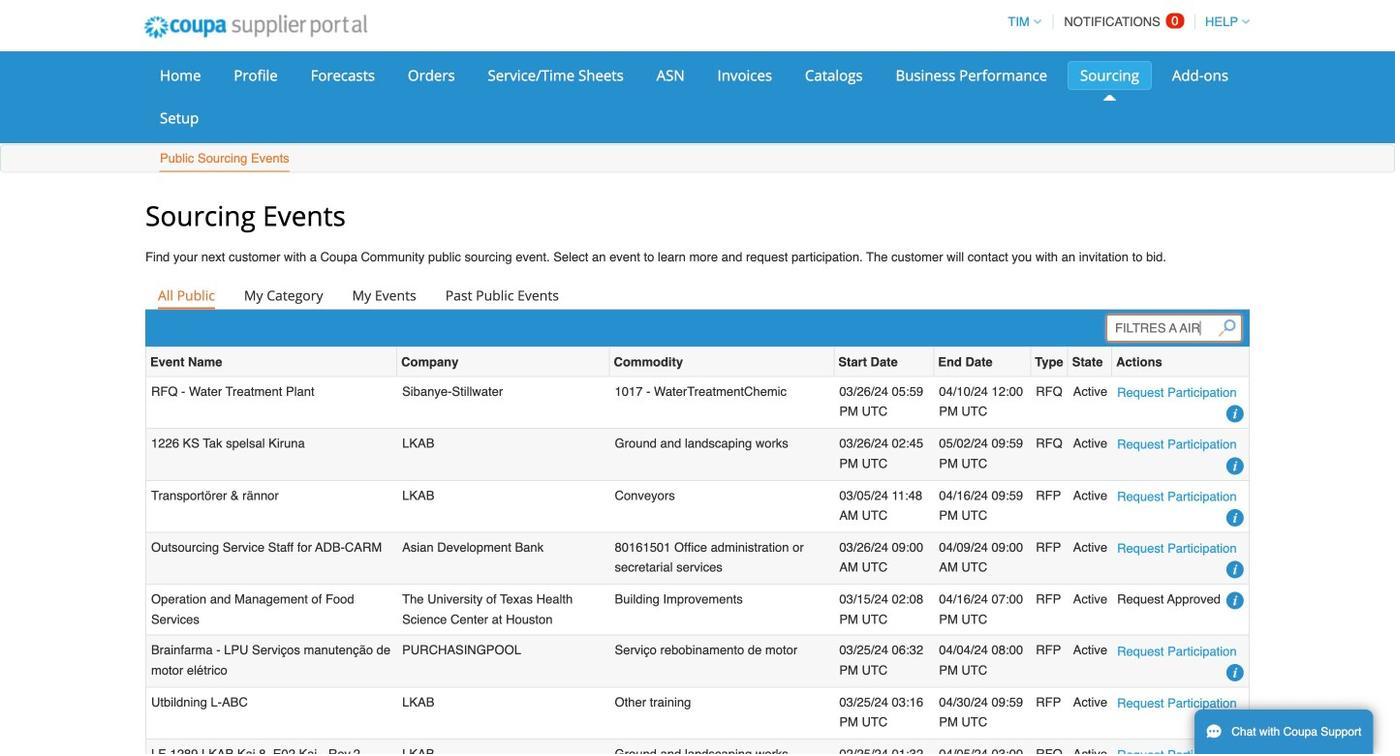 Task type: locate. For each thing, give the bounding box(es) containing it.
tab list
[[145, 282, 1250, 309]]

navigation
[[1000, 3, 1250, 41]]

search image
[[1219, 320, 1236, 337]]



Task type: describe. For each thing, give the bounding box(es) containing it.
Search text field
[[1107, 315, 1242, 342]]

coupa supplier portal image
[[131, 3, 381, 51]]



Task type: vqa. For each thing, say whether or not it's contained in the screenshot.
Search text box
yes



